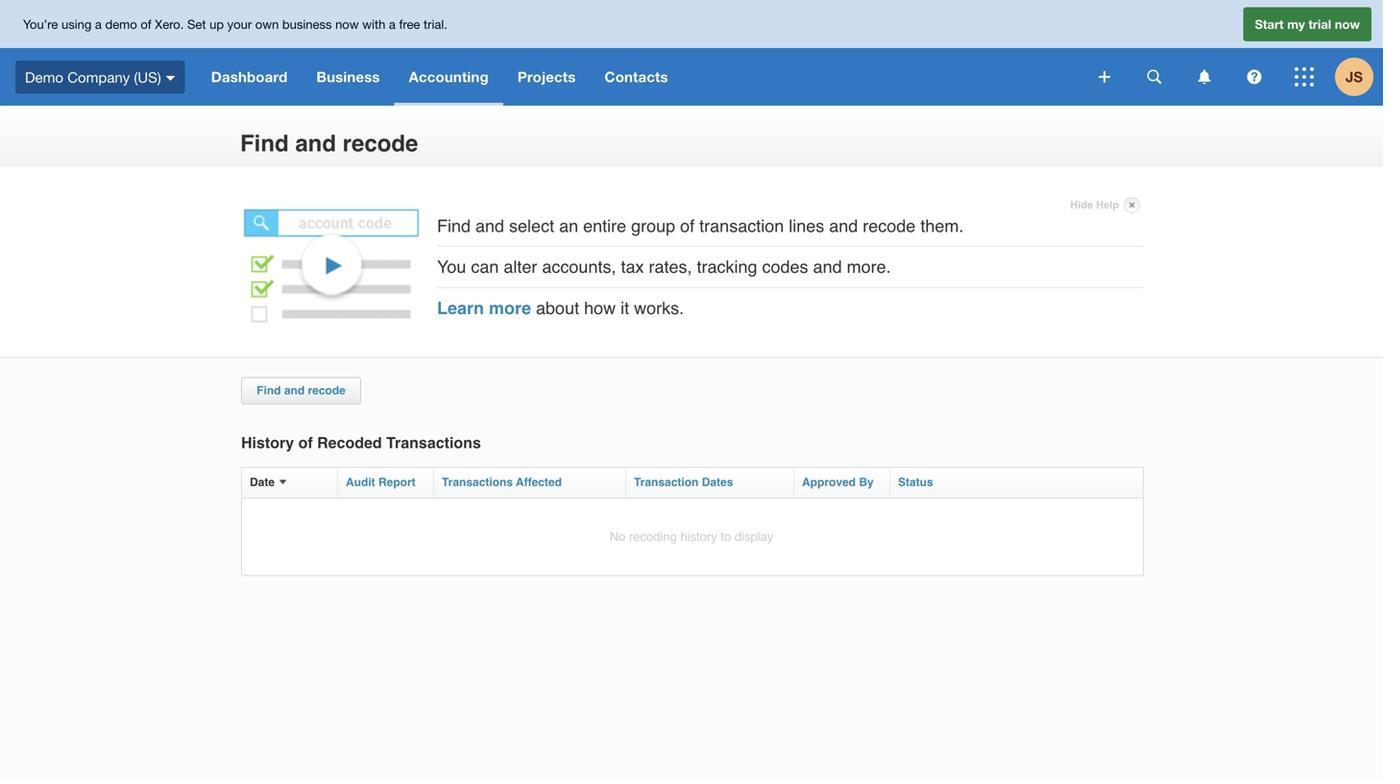 Task type: describe. For each thing, give the bounding box(es) containing it.
history
[[241, 434, 294, 451]]

banner containing dashboard
[[0, 0, 1384, 106]]

projects button
[[503, 48, 590, 106]]

how
[[584, 298, 616, 318]]

select
[[509, 216, 555, 236]]

0 vertical spatial find
[[240, 130, 289, 157]]

using
[[61, 17, 92, 31]]

start my trial now
[[1256, 17, 1361, 31]]

business button
[[302, 48, 395, 106]]

demo company (us) button
[[0, 48, 197, 106]]

xero.
[[155, 17, 184, 31]]

affected
[[516, 475, 562, 489]]

set
[[187, 17, 206, 31]]

rates,
[[649, 257, 692, 277]]

2 vertical spatial find
[[257, 384, 281, 397]]

1 vertical spatial transactions
[[442, 475, 513, 489]]

and down the business popup button
[[295, 130, 336, 157]]

demo
[[25, 68, 63, 85]]

transaction
[[634, 475, 699, 489]]

1 vertical spatial of
[[681, 216, 695, 236]]

recoding
[[629, 529, 677, 544]]

an
[[559, 216, 579, 236]]

contacts button
[[590, 48, 683, 106]]

demo
[[105, 17, 137, 31]]

report
[[379, 475, 416, 489]]

no recoding history to display
[[610, 529, 774, 544]]

learn more about how it works.
[[437, 298, 684, 318]]

group
[[631, 216, 676, 236]]

it
[[621, 298, 630, 318]]

svg image inside demo company (us) popup button
[[166, 76, 176, 80]]

accounting button
[[395, 48, 503, 106]]

status
[[899, 475, 934, 489]]

and right lines
[[830, 216, 858, 236]]

to
[[721, 529, 732, 544]]

audit report
[[346, 475, 416, 489]]

alter
[[504, 257, 538, 277]]

1 vertical spatial find
[[437, 216, 471, 236]]

hide
[[1071, 199, 1094, 211]]

tax
[[621, 257, 644, 277]]

1 vertical spatial find and recode
[[257, 384, 346, 397]]

find and select an entire group of transaction lines and recode them.
[[437, 216, 964, 236]]

0 horizontal spatial of
[[141, 17, 152, 31]]

dates
[[702, 475, 734, 489]]

you're using a demo of xero. set up your own business now with a free trial.
[[23, 17, 448, 31]]

up
[[210, 17, 224, 31]]

history
[[681, 529, 718, 544]]

js button
[[1336, 48, 1384, 106]]

can
[[471, 257, 499, 277]]

0 vertical spatial transactions
[[386, 434, 481, 451]]

1 horizontal spatial svg image
[[1099, 71, 1111, 83]]

no
[[610, 529, 626, 544]]

projects
[[518, 68, 576, 86]]

my
[[1288, 17, 1306, 31]]

tracking
[[697, 257, 758, 277]]

lines
[[789, 216, 825, 236]]

find and recode button
[[257, 384, 346, 397]]

display
[[735, 529, 774, 544]]

demo company (us)
[[25, 68, 161, 85]]



Task type: vqa. For each thing, say whether or not it's contained in the screenshot.
FIND AND RECODE button
yes



Task type: locate. For each thing, give the bounding box(es) containing it.
2 a from the left
[[389, 17, 396, 31]]

2 vertical spatial recode
[[308, 384, 346, 397]]

works.
[[634, 298, 684, 318]]

of right "group"
[[681, 216, 695, 236]]

hide help link
[[1071, 194, 1141, 216]]

recoded
[[317, 434, 382, 451]]

date
[[250, 475, 275, 489]]

approved
[[802, 475, 856, 489]]

of right the history
[[298, 434, 313, 451]]

help
[[1097, 199, 1120, 211]]

trial.
[[424, 17, 448, 31]]

transactions
[[386, 434, 481, 451], [442, 475, 513, 489]]

2 now from the left
[[1336, 17, 1361, 31]]

banner
[[0, 0, 1384, 106]]

recode up recoded
[[308, 384, 346, 397]]

find
[[240, 130, 289, 157], [437, 216, 471, 236], [257, 384, 281, 397]]

0 vertical spatial find and recode
[[240, 130, 418, 157]]

about
[[536, 298, 580, 318]]

transactions left "affected"
[[442, 475, 513, 489]]

trial
[[1309, 17, 1332, 31]]

svg image
[[1295, 67, 1315, 86], [1148, 70, 1162, 84], [1199, 70, 1211, 84], [1248, 70, 1262, 84]]

audit
[[346, 475, 375, 489]]

your
[[227, 17, 252, 31]]

find and recode down business
[[240, 130, 418, 157]]

and
[[295, 130, 336, 157], [476, 216, 505, 236], [830, 216, 858, 236], [814, 257, 842, 277], [284, 384, 305, 397]]

a
[[95, 17, 102, 31], [389, 17, 396, 31]]

find up you
[[437, 216, 471, 236]]

accounting
[[409, 68, 489, 86]]

more
[[489, 298, 531, 318]]

find up the history
[[257, 384, 281, 397]]

dashboard
[[211, 68, 288, 86]]

them.
[[921, 216, 964, 236]]

business
[[282, 17, 332, 31]]

you can alter accounts, tax rates, tracking codes and more.
[[437, 257, 891, 277]]

transaction dates
[[634, 475, 734, 489]]

0 horizontal spatial svg image
[[166, 76, 176, 80]]

1 vertical spatial recode
[[863, 216, 916, 236]]

codes
[[763, 257, 809, 277]]

transactions affected
[[442, 475, 562, 489]]

free
[[399, 17, 420, 31]]

history of recoded transactions
[[241, 434, 481, 451]]

contacts
[[605, 68, 669, 86]]

transactions up report
[[386, 434, 481, 451]]

learn more link
[[437, 298, 531, 318]]

company
[[67, 68, 130, 85]]

svg image
[[1099, 71, 1111, 83], [166, 76, 176, 80]]

1 horizontal spatial of
[[298, 434, 313, 451]]

and up can
[[476, 216, 505, 236]]

of left xero. on the left
[[141, 17, 152, 31]]

recode down business
[[343, 130, 418, 157]]

2 vertical spatial of
[[298, 434, 313, 451]]

0 horizontal spatial now
[[335, 17, 359, 31]]

0 vertical spatial of
[[141, 17, 152, 31]]

1 horizontal spatial now
[[1336, 17, 1361, 31]]

approved by
[[802, 475, 874, 489]]

recode
[[343, 130, 418, 157], [863, 216, 916, 236], [308, 384, 346, 397]]

find and recode
[[240, 130, 418, 157], [257, 384, 346, 397]]

recode up more.
[[863, 216, 916, 236]]

find and recode up the history
[[257, 384, 346, 397]]

by
[[859, 475, 874, 489]]

with
[[363, 17, 386, 31]]

of
[[141, 17, 152, 31], [681, 216, 695, 236], [298, 434, 313, 451]]

1 a from the left
[[95, 17, 102, 31]]

you're
[[23, 17, 58, 31]]

start
[[1256, 17, 1284, 31]]

1 now from the left
[[335, 17, 359, 31]]

entire
[[583, 216, 627, 236]]

accounts,
[[542, 257, 616, 277]]

transaction
[[700, 216, 784, 236]]

now
[[335, 17, 359, 31], [1336, 17, 1361, 31]]

0 vertical spatial recode
[[343, 130, 418, 157]]

(us)
[[134, 68, 161, 85]]

learn
[[437, 298, 484, 318]]

now left with
[[335, 17, 359, 31]]

a left free
[[389, 17, 396, 31]]

hide help
[[1071, 199, 1120, 211]]

a right using
[[95, 17, 102, 31]]

and left more.
[[814, 257, 842, 277]]

and up the history
[[284, 384, 305, 397]]

business
[[317, 68, 380, 86]]

2 horizontal spatial of
[[681, 216, 695, 236]]

0 horizontal spatial a
[[95, 17, 102, 31]]

more.
[[847, 257, 891, 277]]

you
[[437, 257, 466, 277]]

find down dashboard
[[240, 130, 289, 157]]

dashboard link
[[197, 48, 302, 106]]

own
[[255, 17, 279, 31]]

now right trial at the right top of page
[[1336, 17, 1361, 31]]

js
[[1346, 68, 1364, 86]]

1 horizontal spatial a
[[389, 17, 396, 31]]



